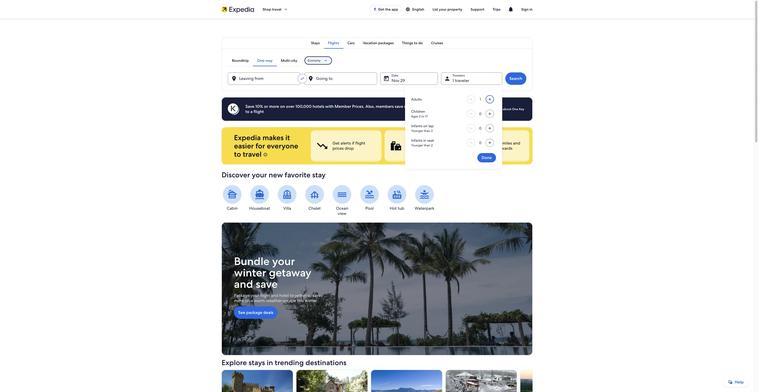 Task type: locate. For each thing, give the bounding box(es) containing it.
2 down seat
[[431, 144, 433, 148]]

sign in button
[[517, 3, 537, 16]]

it
[[285, 133, 290, 143]]

search button
[[505, 73, 526, 85]]

1 vertical spatial one
[[480, 146, 489, 151]]

infants for infants on lap
[[411, 124, 422, 129]]

chalet button
[[304, 186, 325, 211]]

1 infants from the top
[[411, 124, 422, 129]]

2 infants from the top
[[411, 138, 422, 143]]

1 vertical spatial in
[[423, 138, 426, 143]]

and right warm-
[[271, 293, 278, 299]]

1 horizontal spatial bundle
[[406, 141, 420, 146]]

2 vertical spatial and
[[271, 293, 278, 299]]

getaway
[[269, 266, 311, 280]]

0 vertical spatial hotel
[[456, 104, 466, 109]]

pool button
[[359, 186, 380, 211]]

2 horizontal spatial and
[[513, 141, 520, 146]]

2 horizontal spatial on
[[423, 124, 428, 129]]

one down increase the number of infants in seat icon
[[480, 146, 489, 151]]

lap
[[429, 124, 434, 129]]

0 vertical spatial 2
[[419, 115, 421, 119]]

hotel right add
[[456, 104, 466, 109]]

in right stays
[[267, 359, 273, 368]]

0 vertical spatial and
[[513, 141, 520, 146]]

1 vertical spatial key
[[490, 146, 497, 151]]

0 vertical spatial younger
[[411, 129, 423, 133]]

a right add
[[453, 104, 455, 109]]

more up see
[[234, 299, 244, 304]]

villa button
[[277, 186, 298, 211]]

waterpark
[[415, 206, 434, 211]]

ocean view button
[[331, 186, 353, 217]]

0 vertical spatial infants
[[411, 124, 422, 129]]

1 vertical spatial on
[[423, 124, 428, 129]]

infants on lap younger than 2
[[411, 124, 434, 133]]

your for list
[[439, 7, 447, 12]]

hotel inside "bundle flight + hotel to save"
[[435, 141, 445, 146]]

1 vertical spatial tab list
[[228, 55, 301, 66]]

on
[[280, 104, 285, 109], [423, 124, 428, 129], [245, 299, 250, 304]]

waterpark button
[[414, 186, 435, 211]]

younger
[[411, 129, 423, 133], [411, 144, 423, 148]]

flight up deals
[[260, 293, 270, 299]]

xsmall image
[[263, 153, 267, 157]]

2 vertical spatial on
[[245, 299, 250, 304]]

travel left trailing icon
[[272, 7, 281, 12]]

in left seat
[[423, 138, 426, 143]]

key down increase the number of infants in seat icon
[[490, 146, 497, 151]]

younger inside infants on lap younger than 2
[[411, 129, 423, 133]]

deals
[[263, 311, 273, 316]]

to right this
[[308, 293, 311, 299]]

increase the number of infants on lap image
[[487, 126, 493, 131]]

than inside infants in seat younger than 2
[[424, 144, 430, 148]]

1 horizontal spatial travel
[[272, 7, 281, 12]]

on left warm-
[[245, 299, 250, 304]]

2 younger from the top
[[411, 144, 423, 148]]

discover your new favorite stay
[[222, 171, 326, 180]]

to down expedia
[[234, 150, 241, 159]]

0 horizontal spatial more
[[234, 299, 244, 304]]

key right the about in the top of the page
[[519, 107, 524, 111]]

0 vertical spatial one
[[512, 107, 518, 111]]

2 horizontal spatial hotel
[[456, 104, 466, 109]]

ages
[[411, 115, 418, 119]]

in right the sign
[[529, 7, 533, 12]]

than for in
[[424, 144, 430, 148]]

hotels
[[313, 104, 324, 109]]

1 horizontal spatial hotel
[[435, 141, 445, 146]]

see package deals link
[[234, 307, 277, 320]]

2 right ages at the right of page
[[419, 115, 421, 119]]

0 horizontal spatial hotel
[[279, 293, 289, 299]]

on inside bundle your winter getaway and save package your flight and hotel together to save more on a warm-weather escape this winter.
[[245, 299, 250, 304]]

shop travel button
[[258, 3, 292, 16]]

hotel right +
[[435, 141, 445, 146]]

younger up infants in seat younger than 2 at right
[[411, 129, 423, 133]]

0 horizontal spatial bundle
[[234, 255, 270, 269]]

0 vertical spatial key
[[519, 107, 524, 111]]

see
[[238, 311, 245, 316]]

everyone
[[267, 142, 298, 151]]

cruises link
[[427, 37, 447, 49]]

things to do link
[[398, 37, 427, 49]]

key inside earn airline miles and one key rewards
[[490, 146, 497, 151]]

1 vertical spatial younger
[[411, 144, 423, 148]]

miles
[[502, 141, 512, 146]]

get
[[378, 7, 384, 12], [333, 141, 340, 146]]

save up warm-
[[256, 278, 278, 292]]

get left alerts
[[333, 141, 340, 146]]

0 vertical spatial tab list
[[222, 37, 533, 49]]

1 horizontal spatial more
[[269, 104, 279, 109]]

cabin button
[[222, 186, 243, 211]]

than
[[424, 129, 430, 133], [424, 144, 430, 148]]

2 down 'lap'
[[431, 129, 433, 133]]

flight right if
[[355, 141, 365, 146]]

1 horizontal spatial on
[[280, 104, 285, 109]]

2 inside infants on lap younger than 2
[[431, 129, 433, 133]]

2 vertical spatial in
[[267, 359, 273, 368]]

and right miles
[[513, 141, 520, 146]]

flight inside get alerts if flight prices drop
[[355, 141, 365, 146]]

increase the number of adults image
[[487, 97, 493, 102]]

infants down ages at the right of page
[[411, 124, 422, 129]]

2 vertical spatial hotel
[[279, 293, 289, 299]]

100,000
[[295, 104, 312, 109]]

2 for in
[[431, 144, 433, 148]]

0 vertical spatial get
[[378, 7, 384, 12]]

new
[[269, 171, 283, 180]]

in for sign
[[529, 7, 533, 12]]

0 vertical spatial bundle
[[406, 141, 420, 146]]

0 vertical spatial travel
[[272, 7, 281, 12]]

1 traveler
[[453, 78, 469, 83]]

1 vertical spatial infants
[[411, 138, 422, 143]]

on left over
[[280, 104, 285, 109]]

bundle your winter getaway and save main content
[[0, 19, 754, 393]]

1 than from the top
[[424, 129, 430, 133]]

or
[[264, 104, 268, 109]]

than inside infants on lap younger than 2
[[424, 129, 430, 133]]

younger inside infants in seat younger than 2
[[411, 144, 423, 148]]

prices
[[333, 146, 344, 151]]

1 horizontal spatial in
[[423, 138, 426, 143]]

earn airline miles and one key rewards
[[480, 141, 520, 151]]

to left do
[[414, 41, 417, 45]]

in inside "dropdown button"
[[529, 7, 533, 12]]

members
[[376, 104, 394, 109]]

more inside save 10% or more on over 100,000 hotels with member prices. also, members save up to 30% when you add a hotel to a flight
[[269, 104, 279, 109]]

0 vertical spatial more
[[269, 104, 279, 109]]

prices.
[[352, 104, 364, 109]]

a
[[453, 104, 455, 109], [250, 109, 253, 115], [251, 299, 253, 304]]

with
[[325, 104, 334, 109]]

and inside earn airline miles and one key rewards
[[513, 141, 520, 146]]

2
[[419, 115, 421, 119], [431, 129, 433, 133], [431, 144, 433, 148]]

2 inside infants in seat younger than 2
[[431, 144, 433, 148]]

0 horizontal spatial key
[[490, 146, 497, 151]]

2 horizontal spatial in
[[529, 7, 533, 12]]

1 vertical spatial than
[[424, 144, 430, 148]]

bundle for your
[[234, 255, 270, 269]]

over
[[286, 104, 295, 109]]

english button
[[401, 5, 428, 14]]

more
[[269, 104, 279, 109], [234, 299, 244, 304]]

hotel inside bundle your winter getaway and save package your flight and hotel together to save more on a warm-weather escape this winter.
[[279, 293, 289, 299]]

than down 'lap'
[[424, 129, 430, 133]]

1 horizontal spatial one
[[512, 107, 518, 111]]

your
[[439, 7, 447, 12], [252, 171, 267, 180], [272, 255, 295, 269], [251, 293, 259, 299]]

shop
[[263, 7, 271, 12]]

hotel
[[456, 104, 466, 109], [435, 141, 445, 146], [279, 293, 289, 299]]

truckee showing snow, a river or creek and a small town or village image
[[446, 371, 517, 393]]

decrease the number of adults image
[[468, 97, 474, 102]]

package
[[234, 293, 250, 299]]

to inside "bundle flight + hotel to save"
[[446, 141, 450, 146]]

to inside bundle your winter getaway and save package your flight and hotel together to save more on a warm-weather escape this winter.
[[308, 293, 311, 299]]

and up package on the bottom
[[234, 278, 253, 292]]

increase the number of children image
[[487, 112, 493, 116]]

escape
[[283, 299, 296, 304]]

seat
[[427, 138, 434, 143]]

flight left or at the top left of the page
[[254, 109, 264, 115]]

than down seat
[[424, 144, 430, 148]]

one
[[512, 107, 518, 111], [480, 146, 489, 151]]

1 vertical spatial get
[[333, 141, 340, 146]]

learn about one key link
[[492, 105, 526, 114]]

bundle for flight
[[406, 141, 420, 146]]

tab list containing roundtrip
[[228, 55, 301, 66]]

in for infants
[[423, 138, 426, 143]]

to right +
[[446, 141, 450, 146]]

0 vertical spatial on
[[280, 104, 285, 109]]

member
[[335, 104, 351, 109]]

travel left "xsmall" icon
[[243, 150, 262, 159]]

list your property link
[[428, 5, 467, 14]]

villa
[[283, 206, 291, 211]]

0 horizontal spatial on
[[245, 299, 250, 304]]

in inside infants in seat younger than 2
[[423, 138, 426, 143]]

property
[[447, 7, 462, 12]]

0 horizontal spatial one
[[480, 146, 489, 151]]

infants
[[411, 124, 422, 129], [411, 138, 422, 143]]

if
[[352, 141, 354, 146]]

save left up
[[395, 104, 403, 109]]

10%
[[255, 104, 263, 109]]

a left warm-
[[251, 299, 253, 304]]

one-
[[257, 58, 266, 63]]

bundle inside bundle your winter getaway and save package your flight and hotel together to save more on a warm-weather escape this winter.
[[234, 255, 270, 269]]

get right download the app button image
[[378, 7, 384, 12]]

get alerts if flight prices drop
[[333, 141, 365, 151]]

tab list
[[222, 37, 533, 49], [228, 55, 301, 66]]

0 horizontal spatial in
[[267, 359, 273, 368]]

1 younger from the top
[[411, 129, 423, 133]]

save inside save 10% or more on over 100,000 hotels with member prices. also, members save up to 30% when you add a hotel to a flight
[[395, 104, 403, 109]]

infants inside infants on lap younger than 2
[[411, 124, 422, 129]]

bundle inside "bundle flight + hotel to save"
[[406, 141, 420, 146]]

hotel left together
[[279, 293, 289, 299]]

communication center icon image
[[508, 6, 514, 12]]

younger left +
[[411, 144, 423, 148]]

flight left +
[[421, 141, 431, 146]]

0 vertical spatial in
[[529, 7, 533, 12]]

infants inside infants in seat younger than 2
[[411, 138, 422, 143]]

one-way link
[[253, 55, 277, 66]]

0 horizontal spatial get
[[333, 141, 340, 146]]

infants in seat younger than 2
[[411, 138, 434, 148]]

1 vertical spatial hotel
[[435, 141, 445, 146]]

more right or at the top left of the page
[[269, 104, 279, 109]]

1 vertical spatial more
[[234, 299, 244, 304]]

cruises
[[431, 41, 443, 45]]

2 inside children ages 2 to 17
[[419, 115, 421, 119]]

decrease the number of infants on lap image
[[468, 126, 474, 131]]

2 than from the top
[[424, 144, 430, 148]]

get inside get alerts if flight prices drop
[[333, 141, 340, 146]]

2 vertical spatial 2
[[431, 144, 433, 148]]

multi-city link
[[277, 55, 301, 66]]

on left 'lap'
[[423, 124, 428, 129]]

1 vertical spatial 2
[[431, 129, 433, 133]]

0 horizontal spatial travel
[[243, 150, 262, 159]]

1 vertical spatial travel
[[243, 150, 262, 159]]

save left +
[[406, 146, 415, 151]]

stays
[[311, 41, 320, 45]]

1 horizontal spatial get
[[378, 7, 384, 12]]

infants down infants on lap younger than 2
[[411, 138, 422, 143]]

explore
[[222, 359, 247, 368]]

to left 17
[[421, 115, 424, 119]]

trips
[[493, 7, 501, 12]]

one right the about in the top of the page
[[512, 107, 518, 111]]

english
[[412, 7, 424, 12]]

fairfield which includes a house image
[[296, 371, 368, 393]]

children
[[411, 109, 425, 114]]

0 horizontal spatial and
[[234, 278, 253, 292]]

travel
[[272, 7, 281, 12], [243, 150, 262, 159]]

1 vertical spatial bundle
[[234, 255, 270, 269]]

things to do
[[402, 41, 423, 45]]

0 vertical spatial than
[[424, 129, 430, 133]]



Task type: vqa. For each thing, say whether or not it's contained in the screenshot.
March 2024 ELEMENT
no



Task type: describe. For each thing, give the bounding box(es) containing it.
one-way
[[257, 58, 273, 63]]

add
[[444, 104, 452, 109]]

package
[[246, 311, 262, 316]]

winter.
[[305, 299, 318, 304]]

increase the number of infants in seat image
[[487, 141, 493, 145]]

cars link
[[343, 37, 359, 49]]

1 out of 3 element
[[311, 131, 382, 162]]

on inside save 10% or more on over 100,000 hotels with member prices. also, members save up to 30% when you add a hotel to a flight
[[280, 104, 285, 109]]

stay
[[312, 171, 326, 180]]

1 horizontal spatial and
[[271, 293, 278, 299]]

travel inside dropdown button
[[272, 7, 281, 12]]

flights link
[[324, 37, 343, 49]]

economy
[[308, 59, 321, 63]]

to inside children ages 2 to 17
[[421, 115, 424, 119]]

3 out of 3 element
[[459, 131, 529, 162]]

flight inside bundle your winter getaway and save package your flight and hotel together to save more on a warm-weather escape this winter.
[[260, 293, 270, 299]]

get for get alerts if flight prices drop
[[333, 141, 340, 146]]

see package deals
[[238, 311, 273, 316]]

done button
[[477, 153, 496, 163]]

flight inside save 10% or more on over 100,000 hotels with member prices. also, members save up to 30% when you add a hotel to a flight
[[254, 109, 264, 115]]

roundtrip link
[[228, 55, 253, 66]]

cars
[[347, 41, 355, 45]]

than for on
[[424, 129, 430, 133]]

trending
[[275, 359, 304, 368]]

infants for infants in seat
[[411, 138, 422, 143]]

shop travel
[[263, 7, 281, 12]]

when
[[425, 104, 435, 109]]

vacation packages link
[[359, 37, 398, 49]]

sign
[[521, 7, 529, 12]]

learn about one key
[[494, 107, 524, 111]]

on inside infants on lap younger than 2
[[423, 124, 428, 129]]

decrease the number of children image
[[468, 112, 474, 116]]

winter
[[234, 266, 266, 280]]

about
[[503, 107, 511, 111]]

to right up
[[410, 104, 414, 109]]

castello di amorosa showing a church or cathedral, wildflowers and heritage elements image
[[222, 371, 293, 393]]

expedia makes it easier for everyone to travel
[[234, 133, 298, 159]]

ocean
[[336, 206, 348, 211]]

done
[[482, 155, 492, 161]]

a left 10%
[[250, 109, 253, 115]]

traveler
[[455, 78, 469, 83]]

your for discover
[[252, 171, 267, 180]]

1
[[453, 78, 454, 83]]

younger for infants on lap
[[411, 129, 423, 133]]

easier
[[234, 142, 254, 151]]

get the app
[[378, 7, 398, 12]]

makes
[[263, 133, 284, 143]]

download the app button image
[[373, 7, 377, 11]]

packages
[[378, 41, 394, 45]]

your for bundle
[[272, 255, 295, 269]]

multi-
[[281, 58, 291, 63]]

do
[[418, 41, 423, 45]]

save 10% or more on over 100,000 hotels with member prices. also, members save up to 30% when you add a hotel to a flight
[[245, 104, 466, 115]]

children ages 2 to 17
[[411, 109, 428, 119]]

decrease the number of infants in seat image
[[468, 141, 474, 145]]

for
[[256, 142, 265, 151]]

stays link
[[307, 37, 324, 49]]

1 vertical spatial and
[[234, 278, 253, 292]]

tab list containing stays
[[222, 37, 533, 49]]

younger for infants in seat
[[411, 144, 423, 148]]

ocean view
[[336, 206, 348, 217]]

more inside bundle your winter getaway and save package your flight and hotel together to save more on a warm-weather escape this winter.
[[234, 299, 244, 304]]

things
[[402, 41, 413, 45]]

travel inside expedia makes it easier for everyone to travel
[[243, 150, 262, 159]]

list your property
[[433, 7, 462, 12]]

bundle your winter getaway and save package your flight and hotel together to save more on a warm-weather escape this winter.
[[234, 255, 321, 304]]

2 for on
[[431, 129, 433, 133]]

get for get the app
[[378, 7, 384, 12]]

expedia logo image
[[222, 6, 254, 13]]

to inside tab list
[[414, 41, 417, 45]]

to left 10%
[[245, 109, 249, 115]]

learn
[[494, 107, 502, 111]]

hot tub
[[390, 206, 404, 211]]

hot
[[390, 206, 397, 211]]

warm-
[[254, 299, 266, 304]]

+
[[432, 141, 434, 146]]

up
[[404, 104, 409, 109]]

chalet
[[309, 206, 321, 211]]

vacation
[[363, 41, 377, 45]]

rewards
[[498, 146, 512, 151]]

hotel inside save 10% or more on over 100,000 hotels with member prices. also, members save up to 30% when you add a hotel to a flight
[[456, 104, 466, 109]]

travel sale activities deals image
[[222, 223, 533, 356]]

a inside bundle your winter getaway and save package your flight and hotel together to save more on a warm-weather escape this winter.
[[251, 299, 253, 304]]

city
[[291, 58, 297, 63]]

this
[[297, 299, 304, 304]]

stays
[[249, 359, 265, 368]]

pool
[[365, 206, 374, 211]]

one inside earn airline miles and one key rewards
[[480, 146, 489, 151]]

trailing image
[[284, 7, 288, 12]]

29
[[400, 78, 405, 83]]

30%
[[415, 104, 424, 109]]

save
[[245, 104, 254, 109]]

1 horizontal spatial key
[[519, 107, 524, 111]]

favorite
[[285, 171, 311, 180]]

houseboat
[[249, 206, 270, 211]]

sign in
[[521, 7, 533, 12]]

flights
[[328, 41, 339, 45]]

flight inside "bundle flight + hotel to save"
[[421, 141, 431, 146]]

app
[[392, 7, 398, 12]]

the
[[385, 7, 391, 12]]

swap origin and destination values image
[[300, 76, 305, 81]]

17
[[425, 115, 428, 119]]

explore stays in trending destinations
[[222, 359, 346, 368]]

nov 29
[[392, 78, 405, 83]]

2 out of 3 element
[[385, 131, 456, 162]]

search
[[509, 76, 522, 81]]

drop
[[345, 146, 354, 151]]

save inside "bundle flight + hotel to save"
[[406, 146, 415, 151]]

small image
[[406, 7, 410, 12]]

airline
[[490, 141, 501, 146]]

to inside expedia makes it easier for everyone to travel
[[234, 150, 241, 159]]

way
[[266, 58, 273, 63]]

support
[[471, 7, 484, 12]]

nov 29 button
[[380, 73, 438, 85]]

trips link
[[489, 5, 505, 14]]

save right this
[[312, 293, 321, 299]]



